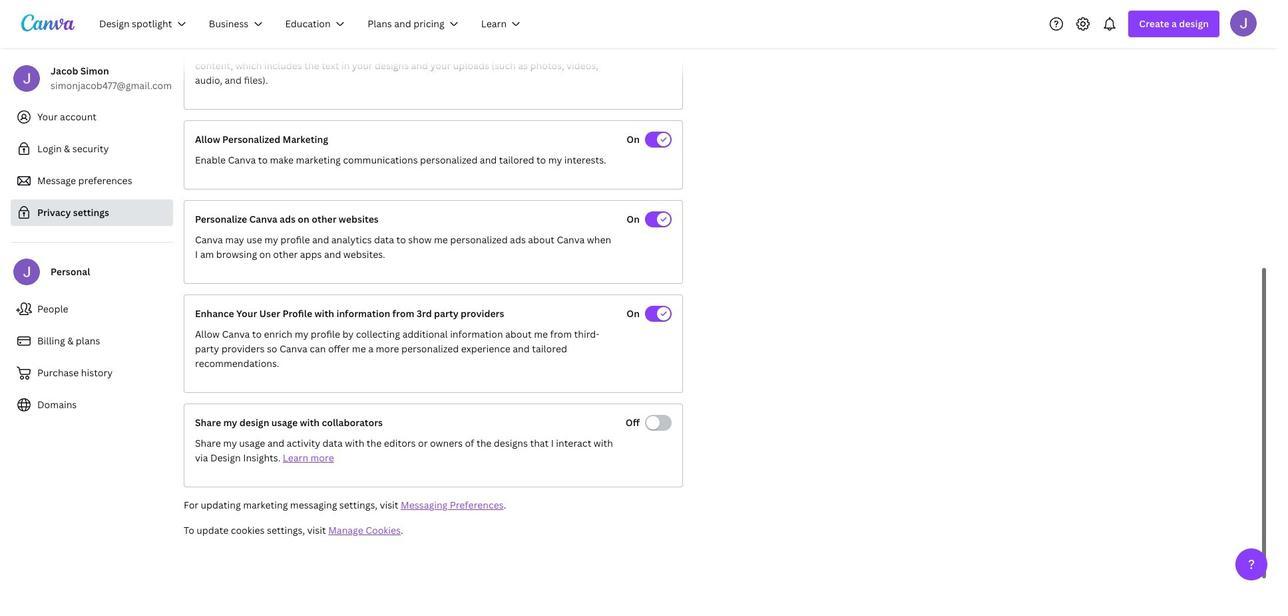 Task type: vqa. For each thing, say whether or not it's contained in the screenshot.
bottommost Starred
no



Task type: locate. For each thing, give the bounding box(es) containing it.
jacob simon image
[[1231, 10, 1257, 36]]



Task type: describe. For each thing, give the bounding box(es) containing it.
top level navigation element
[[91, 11, 535, 37]]



